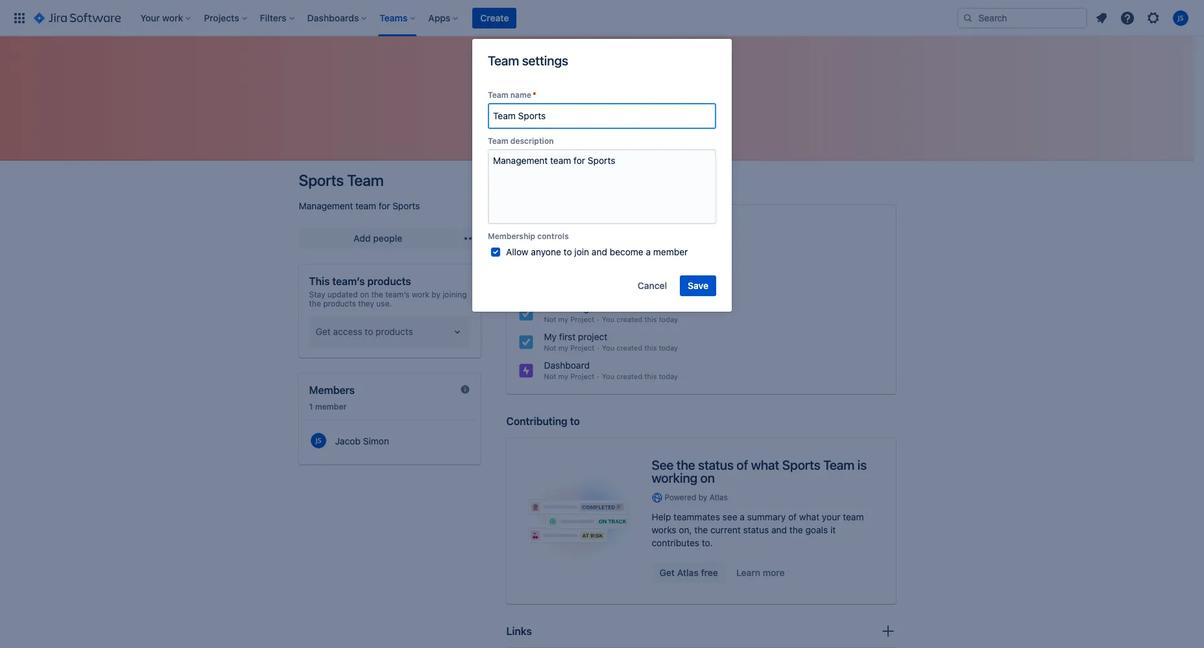 Task type: vqa. For each thing, say whether or not it's contained in the screenshot.
Not my Project
yes



Task type: locate. For each thing, give the bounding box(es) containing it.
you created this today for my first project
[[602, 344, 678, 352]]

updated
[[328, 290, 358, 300]]

what inside help teammates see a summary of what your team works on, the current status and the goals it contributes to.
[[799, 512, 820, 523]]

5 project from the top
[[570, 372, 595, 381]]

see the status of what sports team is working on
[[652, 458, 867, 486]]

not my project down writing
[[544, 230, 595, 238]]

3 not my project from the top
[[544, 315, 595, 324]]

0 vertical spatial on
[[360, 290, 369, 300]]

0 horizontal spatial team's
[[332, 276, 365, 287]]

products left they
[[323, 299, 356, 309]]

6 you created this today from the top
[[602, 372, 678, 381]]

what up goals
[[799, 512, 820, 523]]

my first project
[[544, 332, 608, 343]]

help teammates see a summary of what your team works on, the current status and the goals it contributes to.
[[652, 512, 864, 549]]

4 project from the top
[[570, 344, 595, 352]]

0 horizontal spatial atlas
[[677, 568, 699, 579]]

0 horizontal spatial by
[[432, 290, 441, 300]]

to left join
[[564, 247, 572, 258]]

5 this from the top
[[645, 344, 657, 352]]

2 you created this today from the top
[[602, 258, 678, 267]]

5 not my project from the top
[[544, 372, 595, 381]]

team inside help teammates see a summary of what your team works on, the current status and the goals it contributes to.
[[843, 512, 864, 523]]

5 not from the top
[[544, 372, 556, 381]]

and down the summary on the bottom right
[[771, 525, 787, 536]]

1 horizontal spatial a
[[740, 512, 745, 523]]

1 vertical spatial atlas
[[677, 568, 699, 579]]

the
[[371, 290, 383, 300], [309, 299, 321, 309], [677, 458, 695, 473], [694, 525, 708, 536], [790, 525, 803, 536]]

1 vertical spatial of
[[788, 512, 797, 523]]

project up join
[[570, 230, 595, 238]]

for
[[379, 200, 390, 212]]

0 vertical spatial team
[[355, 200, 376, 212]]

3 today from the top
[[659, 287, 678, 295]]

my for something
[[558, 315, 568, 324]]

not down writing
[[544, 230, 556, 238]]

you
[[602, 230, 615, 238], [602, 258, 615, 267], [602, 287, 615, 295], [602, 315, 615, 324], [602, 344, 615, 352], [602, 372, 615, 381]]

team settings dialog
[[472, 39, 732, 312]]

the down this
[[309, 299, 321, 309]]

products
[[367, 276, 411, 287], [323, 299, 356, 309]]

the down teammates
[[694, 525, 708, 536]]

5 today from the top
[[659, 344, 678, 352]]

project for dashboard
[[570, 372, 595, 381]]

3 my from the top
[[558, 315, 568, 324]]

not down dashboard
[[544, 372, 556, 381]]

4 you from the top
[[602, 315, 615, 324]]

they
[[358, 299, 374, 309]]

6 created from the top
[[617, 372, 642, 381]]

not for something
[[544, 315, 556, 324]]

1 vertical spatial and
[[771, 525, 787, 536]]

project down my first project
[[570, 344, 595, 352]]

joining
[[443, 290, 467, 300]]

1 horizontal spatial of
[[788, 512, 797, 523]]

team's left work
[[385, 290, 410, 300]]

team left description
[[488, 136, 508, 146]]

1 vertical spatial status
[[743, 525, 769, 536]]

3 project from the top
[[570, 315, 595, 324]]

team for team description
[[488, 136, 508, 146]]

not my project down first
[[544, 344, 595, 352]]

1 horizontal spatial and
[[771, 525, 787, 536]]

2 you from the top
[[602, 258, 615, 267]]

this for my first project
[[645, 344, 657, 352]]

management
[[299, 200, 353, 212]]

this for something
[[645, 315, 657, 324]]

6 you from the top
[[602, 372, 615, 381]]

you for something
[[602, 315, 615, 324]]

0 vertical spatial what
[[751, 458, 779, 473]]

a right "see"
[[740, 512, 745, 523]]

0 horizontal spatial member
[[315, 402, 347, 412]]

2 today from the top
[[659, 258, 678, 267]]

4 today from the top
[[659, 315, 678, 324]]

1 this from the top
[[645, 230, 657, 238]]

is
[[858, 458, 867, 473]]

1 project from the top
[[570, 230, 595, 238]]

4 my from the top
[[558, 344, 568, 352]]

team up the team name *
[[488, 53, 519, 68]]

this
[[645, 230, 657, 238], [645, 258, 657, 267], [645, 287, 657, 295], [645, 315, 657, 324], [645, 344, 657, 352], [645, 372, 657, 381]]

member down members
[[315, 402, 347, 412]]

the inside the see the status of what sports team is working on
[[677, 458, 695, 473]]

atlas up "see"
[[710, 493, 728, 503]]

sports up 'powered by atlas' link
[[782, 458, 821, 473]]

1 horizontal spatial by
[[699, 493, 707, 503]]

0 horizontal spatial a
[[646, 247, 651, 258]]

member
[[653, 247, 688, 258], [315, 402, 347, 412]]

more
[[763, 568, 785, 579]]

not my project down something
[[544, 315, 595, 324]]

what
[[751, 458, 779, 473], [799, 512, 820, 523]]

you for script
[[602, 258, 615, 267]]

1 horizontal spatial atlas
[[710, 493, 728, 503]]

create
[[480, 12, 509, 23]]

powered by atlas
[[665, 493, 728, 503]]

team
[[488, 53, 519, 68], [488, 90, 508, 100], [488, 136, 508, 146], [347, 171, 384, 189], [506, 182, 533, 194], [823, 458, 855, 473]]

my for dashboard
[[558, 372, 568, 381]]

1 not my project from the top
[[544, 230, 595, 238]]

6 this from the top
[[645, 372, 657, 381]]

1 horizontal spatial sports
[[393, 200, 420, 212]]

something
[[544, 303, 589, 314]]

summary
[[747, 512, 786, 523]]

my down script
[[558, 258, 568, 267]]

search image
[[963, 13, 973, 23]]

open image
[[449, 324, 465, 340]]

of inside the see the status of what sports team is working on
[[737, 458, 748, 473]]

get
[[660, 568, 675, 579]]

team's up updated
[[332, 276, 365, 287]]

0 vertical spatial a
[[646, 247, 651, 258]]

5 you created this today from the top
[[602, 344, 678, 352]]

not my project for my first project
[[544, 344, 595, 352]]

atlas inside button
[[677, 568, 699, 579]]

created for something
[[617, 315, 642, 324]]

sports up management in the left of the page
[[299, 171, 344, 189]]

on
[[360, 290, 369, 300], [700, 471, 715, 486]]

team activity
[[506, 182, 571, 194]]

1 today from the top
[[659, 230, 678, 238]]

and
[[592, 247, 607, 258], [771, 525, 787, 536]]

members
[[309, 385, 355, 396]]

created
[[617, 230, 642, 238], [617, 258, 642, 267], [617, 287, 642, 295], [617, 315, 642, 324], [617, 344, 642, 352], [617, 372, 642, 381]]

create button
[[473, 7, 517, 28]]

sports right for
[[393, 200, 420, 212]]

not my project down dashboard
[[544, 372, 595, 381]]

what up 'powered by atlas' link
[[751, 458, 779, 473]]

on,
[[679, 525, 692, 536]]

powered by atlas link
[[652, 492, 875, 505]]

free
[[701, 568, 718, 579]]

2 created from the top
[[617, 258, 642, 267]]

0 horizontal spatial products
[[323, 299, 356, 309]]

not my project for script
[[544, 258, 595, 267]]

my down writing
[[558, 230, 568, 238]]

the right the see
[[677, 458, 695, 473]]

not down my
[[544, 344, 556, 352]]

you for writing
[[602, 230, 615, 238]]

you for my first project
[[602, 344, 615, 352]]

1 created from the top
[[617, 230, 642, 238]]

learn more
[[736, 568, 785, 579]]

0 horizontal spatial and
[[592, 247, 607, 258]]

member up cancel
[[653, 247, 688, 258]]

you created this today for something
[[602, 315, 678, 324]]

today for script
[[659, 258, 678, 267]]

2 this from the top
[[645, 258, 657, 267]]

4 you created this today from the top
[[602, 315, 678, 324]]

1 you created this today from the top
[[602, 230, 678, 238]]

atlas right get
[[677, 568, 699, 579]]

5 you from the top
[[602, 344, 615, 352]]

my for my first project
[[558, 344, 568, 352]]

goals
[[806, 525, 828, 536]]

2 project from the top
[[570, 258, 595, 267]]

1 vertical spatial sports
[[393, 200, 420, 212]]

and right join
[[592, 247, 607, 258]]

project
[[578, 332, 608, 343]]

cancel
[[638, 280, 667, 291]]

5 created from the top
[[617, 344, 642, 352]]

1 vertical spatial member
[[315, 402, 347, 412]]

this for dashboard
[[645, 372, 657, 381]]

1 horizontal spatial member
[[653, 247, 688, 258]]

by up teammates
[[699, 493, 707, 503]]

0 vertical spatial status
[[698, 458, 734, 473]]

team left name
[[488, 90, 508, 100]]

4 this from the top
[[645, 315, 657, 324]]

0 horizontal spatial on
[[360, 290, 369, 300]]

project down dashboard
[[570, 372, 595, 381]]

1 horizontal spatial status
[[743, 525, 769, 536]]

not
[[544, 230, 556, 238], [544, 258, 556, 267], [544, 315, 556, 324], [544, 344, 556, 352], [544, 372, 556, 381]]

contributing
[[506, 416, 568, 428]]

0 vertical spatial of
[[737, 458, 748, 473]]

project for something
[[570, 315, 595, 324]]

jira software image
[[34, 10, 121, 26], [34, 10, 121, 26]]

today
[[659, 230, 678, 238], [659, 258, 678, 267], [659, 287, 678, 295], [659, 315, 678, 324], [659, 344, 678, 352], [659, 372, 678, 381]]

2 vertical spatial sports
[[782, 458, 821, 473]]

2 my from the top
[[558, 258, 568, 267]]

create banner
[[0, 0, 1204, 36]]

3 not from the top
[[544, 315, 556, 324]]

2 horizontal spatial sports
[[782, 458, 821, 473]]

0 vertical spatial member
[[653, 247, 688, 258]]

1 member
[[309, 402, 347, 412]]

to
[[564, 247, 572, 258], [570, 416, 580, 428]]

0 horizontal spatial what
[[751, 458, 779, 473]]

4 created from the top
[[617, 315, 642, 324]]

today for writing
[[659, 230, 678, 238]]

not my project down join
[[544, 258, 595, 267]]

name
[[510, 90, 531, 100]]

a
[[646, 247, 651, 258], [740, 512, 745, 523]]

0 vertical spatial to
[[564, 247, 572, 258]]

1 my from the top
[[558, 230, 568, 238]]

by
[[432, 290, 441, 300], [699, 493, 707, 503]]

not my project
[[544, 230, 595, 238], [544, 258, 595, 267], [544, 315, 595, 324], [544, 344, 595, 352], [544, 372, 595, 381]]

not up my
[[544, 315, 556, 324]]

1 horizontal spatial what
[[799, 512, 820, 523]]

join
[[574, 247, 589, 258]]

1 not from the top
[[544, 230, 556, 238]]

5 my from the top
[[558, 372, 568, 381]]

on left use.
[[360, 290, 369, 300]]

2 not my project from the top
[[544, 258, 595, 267]]

1 horizontal spatial team
[[843, 512, 864, 523]]

atlas
[[710, 493, 728, 503], [677, 568, 699, 579]]

team's
[[332, 276, 365, 287], [385, 290, 410, 300]]

work
[[412, 290, 430, 300]]

learn more button
[[729, 563, 793, 584]]

created for my first project
[[617, 344, 642, 352]]

of up 'powered by atlas' link
[[737, 458, 748, 473]]

by right work
[[432, 290, 441, 300]]

my down dashboard
[[558, 372, 568, 381]]

project
[[570, 230, 595, 238], [570, 258, 595, 267], [570, 315, 595, 324], [570, 344, 595, 352], [570, 372, 595, 381]]

this team's products stay updated on the team's work by joining the products they use.
[[309, 276, 467, 309]]

sports
[[299, 171, 344, 189], [393, 200, 420, 212], [782, 458, 821, 473]]

my down something
[[558, 315, 568, 324]]

status inside help teammates see a summary of what your team works on, the current status and the goals it contributes to.
[[743, 525, 769, 536]]

on up powered by atlas
[[700, 471, 715, 486]]

1 vertical spatial to
[[570, 416, 580, 428]]

to right contributing
[[570, 416, 580, 428]]

1 you from the top
[[602, 230, 615, 238]]

not down anyone
[[544, 258, 556, 267]]

help
[[652, 512, 671, 523]]

0 horizontal spatial of
[[737, 458, 748, 473]]

sports inside the see the status of what sports team is working on
[[782, 458, 821, 473]]

you created this today
[[602, 230, 678, 238], [602, 258, 678, 267], [602, 287, 678, 295], [602, 315, 678, 324], [602, 344, 678, 352], [602, 372, 678, 381]]

2 not from the top
[[544, 258, 556, 267]]

status down the summary on the bottom right
[[743, 525, 769, 536]]

0 vertical spatial products
[[367, 276, 411, 287]]

0 horizontal spatial status
[[698, 458, 734, 473]]

status
[[698, 458, 734, 473], [743, 525, 769, 536]]

1 vertical spatial a
[[740, 512, 745, 523]]

4 not from the top
[[544, 344, 556, 352]]

1 vertical spatial team's
[[385, 290, 410, 300]]

dashboard
[[544, 360, 590, 371]]

of right the summary on the bottom right
[[788, 512, 797, 523]]

1 vertical spatial on
[[700, 471, 715, 486]]

what inside the see the status of what sports team is working on
[[751, 458, 779, 473]]

save button
[[680, 276, 716, 296]]

a right become
[[646, 247, 651, 258]]

0 vertical spatial and
[[592, 247, 607, 258]]

today for my first project
[[659, 344, 678, 352]]

team left activity
[[506, 182, 533, 194]]

controls
[[537, 232, 569, 241]]

my down first
[[558, 344, 568, 352]]

not my project for writing
[[544, 230, 595, 238]]

products up use.
[[367, 276, 411, 287]]

0 horizontal spatial sports
[[299, 171, 344, 189]]

primary element
[[8, 0, 958, 36]]

writing
[[544, 217, 574, 228]]

1 horizontal spatial products
[[367, 276, 411, 287]]

project up my first project
[[570, 315, 595, 324]]

team right your on the bottom
[[843, 512, 864, 523]]

1 vertical spatial team
[[843, 512, 864, 523]]

membership controls allow anyone to join and become a member
[[488, 232, 688, 258]]

6 today from the top
[[659, 372, 678, 381]]

1 vertical spatial what
[[799, 512, 820, 523]]

3 created from the top
[[617, 287, 642, 295]]

status up powered by atlas
[[698, 458, 734, 473]]

project down join
[[570, 258, 595, 267]]

0 vertical spatial by
[[432, 290, 441, 300]]

team left for
[[355, 200, 376, 212]]

atlas image
[[652, 493, 662, 503]]

my
[[558, 230, 568, 238], [558, 258, 568, 267], [558, 315, 568, 324], [558, 344, 568, 352], [558, 372, 568, 381]]

team settings
[[488, 53, 568, 68]]

and inside the membership controls allow anyone to join and become a member
[[592, 247, 607, 258]]

team left "is"
[[823, 458, 855, 473]]

1 horizontal spatial on
[[700, 471, 715, 486]]

4 not my project from the top
[[544, 344, 595, 352]]



Task type: describe. For each thing, give the bounding box(es) containing it.
team for team settings
[[488, 53, 519, 68]]

anyone
[[531, 247, 561, 258]]

my for writing
[[558, 230, 568, 238]]

you created this today for dashboard
[[602, 372, 678, 381]]

0 vertical spatial team's
[[332, 276, 365, 287]]

team for team name *
[[488, 90, 508, 100]]

1 vertical spatial products
[[323, 299, 356, 309]]

project for my first project
[[570, 344, 595, 352]]

allow
[[506, 247, 529, 258]]

add link image
[[880, 624, 896, 640]]

a inside help teammates see a summary of what your team works on, the current status and the goals it contributes to.
[[740, 512, 745, 523]]

today for something
[[659, 315, 678, 324]]

this for script
[[645, 258, 657, 267]]

see
[[652, 458, 674, 473]]

first
[[559, 332, 576, 343]]

on inside the see the status of what sports team is working on
[[700, 471, 715, 486]]

1 horizontal spatial team's
[[385, 290, 410, 300]]

team inside the see the status of what sports team is working on
[[823, 458, 855, 473]]

not for writing
[[544, 230, 556, 238]]

it
[[830, 525, 836, 536]]

save
[[688, 280, 709, 291]]

cancel button
[[630, 276, 675, 296]]

1
[[309, 402, 313, 412]]

teammates
[[674, 512, 720, 523]]

you for dashboard
[[602, 372, 615, 381]]

your
[[822, 512, 841, 523]]

description
[[510, 136, 554, 146]]

today for dashboard
[[659, 372, 678, 381]]

membership
[[488, 232, 535, 241]]

e.g. HR Team, Redesign Project, Team Mango field
[[489, 104, 715, 128]]

add
[[354, 233, 371, 244]]

created for script
[[617, 258, 642, 267]]

this
[[309, 276, 330, 287]]

you created this today for writing
[[602, 230, 678, 238]]

status inside the see the status of what sports team is working on
[[698, 458, 734, 473]]

created for dashboard
[[617, 372, 642, 381]]

this for writing
[[645, 230, 657, 238]]

team description
[[488, 136, 554, 146]]

created for writing
[[617, 230, 642, 238]]

contributes
[[652, 538, 699, 549]]

of inside help teammates see a summary of what your team works on, the current status and the goals it contributes to.
[[788, 512, 797, 523]]

use.
[[376, 299, 392, 309]]

activity
[[535, 182, 571, 194]]

become
[[610, 247, 643, 258]]

settings
[[522, 53, 568, 68]]

contributing to
[[506, 416, 580, 428]]

Search field
[[958, 7, 1087, 28]]

1 vertical spatial by
[[699, 493, 707, 503]]

stay
[[309, 290, 325, 300]]

not for my first project
[[544, 344, 556, 352]]

0 vertical spatial sports
[[299, 171, 344, 189]]

script
[[544, 246, 569, 257]]

current
[[710, 525, 741, 536]]

management team for sports
[[299, 200, 420, 212]]

add people
[[354, 233, 402, 244]]

not my project for dashboard
[[544, 372, 595, 381]]

to inside the membership controls allow anyone to join and become a member
[[564, 247, 572, 258]]

get atlas free button
[[652, 563, 726, 584]]

links
[[506, 626, 532, 638]]

works
[[652, 525, 676, 536]]

member inside the membership controls allow anyone to join and become a member
[[653, 247, 688, 258]]

team up management team for sports
[[347, 171, 384, 189]]

powered
[[665, 493, 696, 503]]

working
[[652, 471, 698, 486]]

3 this from the top
[[645, 287, 657, 295]]

3 you from the top
[[602, 287, 615, 295]]

team name *
[[488, 90, 536, 100]]

my for script
[[558, 258, 568, 267]]

you created this today for script
[[602, 258, 678, 267]]

3 you created this today from the top
[[602, 287, 678, 295]]

on inside the this team's products stay updated on the team's work by joining the products they use.
[[360, 290, 369, 300]]

sports team
[[299, 171, 384, 189]]

see
[[723, 512, 737, 523]]

team for team activity
[[506, 182, 533, 194]]

get atlas free
[[660, 568, 718, 579]]

*
[[533, 90, 536, 100]]

0 horizontal spatial team
[[355, 200, 376, 212]]

a inside the membership controls allow anyone to join and become a member
[[646, 247, 651, 258]]

project for script
[[570, 258, 595, 267]]

by inside the this team's products stay updated on the team's work by joining the products they use.
[[432, 290, 441, 300]]

project for writing
[[570, 230, 595, 238]]

not for dashboard
[[544, 372, 556, 381]]

not my project for something
[[544, 315, 595, 324]]

the right updated
[[371, 290, 383, 300]]

and inside help teammates see a summary of what your team works on, the current status and the goals it contributes to.
[[771, 525, 787, 536]]

Team description text field
[[488, 149, 716, 224]]

my
[[544, 332, 557, 343]]

you created this today link
[[512, 273, 891, 298]]

not for script
[[544, 258, 556, 267]]

0 vertical spatial atlas
[[710, 493, 728, 503]]

the left goals
[[790, 525, 803, 536]]

people
[[373, 233, 402, 244]]

learn
[[736, 568, 761, 579]]

add people button
[[299, 228, 457, 249]]

to.
[[702, 538, 713, 549]]



